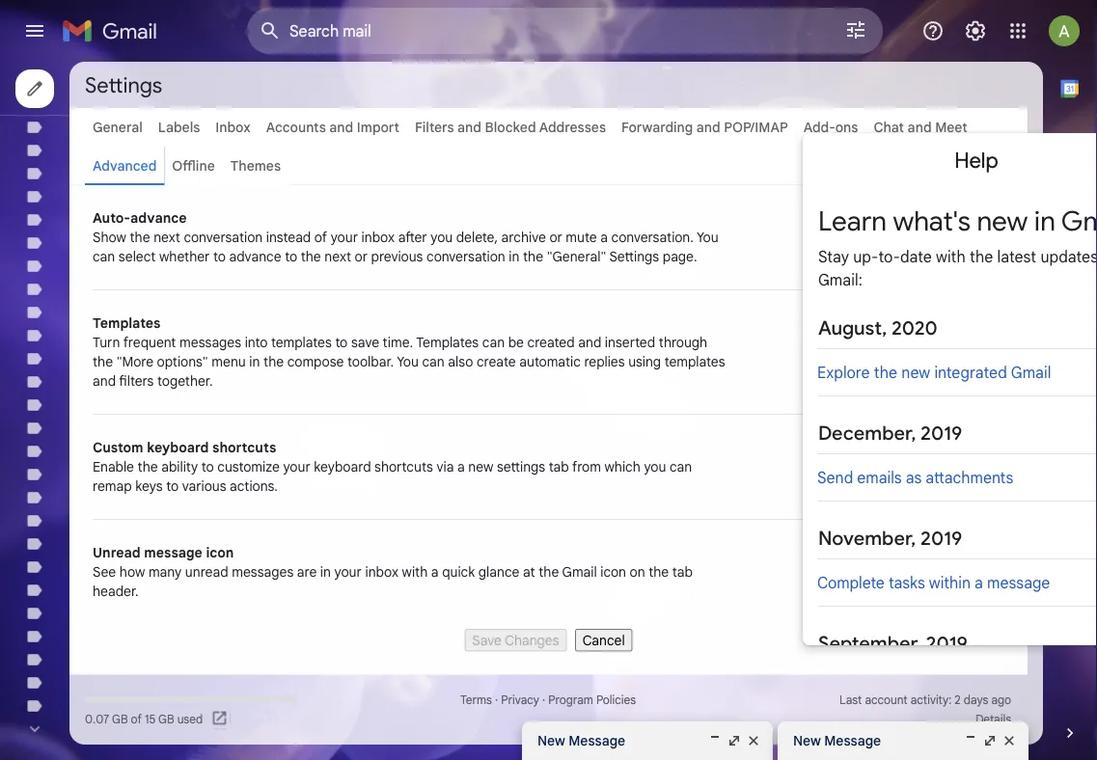 Task type: vqa. For each thing, say whether or not it's contained in the screenshot.
the left 'New'
yes



Task type: describe. For each thing, give the bounding box(es) containing it.
terms
[[461, 693, 492, 708]]

together.
[[157, 373, 213, 390]]

offline
[[172, 157, 215, 174]]

a inside custom keyboard shortcuts enable the ability to customize your keyboard shortcuts via a new settings tab from which you can remap keys to various actions.
[[458, 459, 465, 476]]

can inside auto-advance show the next conversation instead of your inbox after you delete, archive or mute a conversation. you can select whether to advance to the next or previous conversation in the "general" settings page.
[[93, 248, 115, 265]]

program policies link
[[549, 693, 636, 708]]

accounts and import link
[[266, 119, 400, 136]]

account
[[866, 693, 908, 708]]

filters and blocked addresses link
[[415, 119, 606, 136]]

meet
[[936, 119, 968, 136]]

the right at
[[539, 564, 559, 581]]

accounts
[[266, 119, 326, 136]]

1 horizontal spatial conversation
[[427, 248, 506, 265]]

inbox inside auto-advance show the next conversation instead of your inbox after you delete, archive or mute a conversation. you can select whether to advance to the next or previous conversation in the "general" settings page.
[[362, 229, 395, 246]]

at
[[523, 564, 536, 581]]

glance
[[479, 564, 520, 581]]

customize
[[217, 459, 280, 476]]

advanced
[[93, 157, 157, 174]]

accounts and import
[[266, 119, 400, 136]]

chat and meet link
[[874, 119, 968, 136]]

cancel
[[583, 633, 625, 649]]

via
[[437, 459, 454, 476]]

1 · from the left
[[495, 693, 498, 708]]

the down 'archive' in the left top of the page
[[523, 248, 544, 265]]

gmail
[[563, 564, 597, 581]]

of inside auto-advance show the next conversation instead of your inbox after you delete, archive or mute a conversation. you can select whether to advance to the next or previous conversation in the "general" settings page.
[[315, 229, 327, 246]]

pop out image
[[983, 734, 999, 749]]

new
[[469, 459, 494, 476]]

enable for templates turn frequent messages into templates to save time. templates can be created and inserted through the "more options" menu in the compose toolbar. you can also create automatic replies using templates and filters together.
[[829, 345, 874, 362]]

0 vertical spatial keyboard
[[147, 439, 209, 456]]

to inside templates turn frequent messages into templates to save time. templates can be created and inserted through the "more options" menu in the compose toolbar. you can also create automatic replies using templates and filters together.
[[335, 334, 348, 351]]

activity:
[[911, 693, 952, 708]]

changes
[[505, 633, 560, 649]]

minimize image
[[708, 734, 723, 749]]

new for minimize image at the bottom right
[[538, 733, 566, 750]]

tab inside the unread message icon see how many unread messages are in your inbox with a quick glance at the gmail icon on the tab header.
[[673, 564, 693, 581]]

terms · privacy · program policies
[[461, 693, 636, 708]]

to down ability
[[166, 478, 179, 495]]

0 vertical spatial shortcuts
[[212, 439, 276, 456]]

create
[[477, 353, 516, 370]]

0.07
[[85, 713, 109, 727]]

days
[[964, 693, 989, 708]]

quick
[[442, 564, 475, 581]]

your for keyboard
[[283, 459, 311, 476]]

in inside the unread message icon see how many unread messages are in your inbox with a quick glance at the gmail icon on the tab header.
[[320, 564, 331, 581]]

unread
[[93, 545, 141, 562]]

details link
[[976, 713, 1012, 727]]

close image
[[746, 734, 762, 749]]

enable for unread message icon see how many unread messages are in your inbox with a quick glance at the gmail icon on the tab header.
[[829, 565, 874, 582]]

"general"
[[547, 248, 607, 265]]

show
[[93, 229, 126, 246]]

general link
[[93, 119, 143, 136]]

compose
[[287, 353, 344, 370]]

message for minimize image at the bottom right
[[569, 733, 626, 750]]

enable radio for see how many unread messages are in your inbox with a quick glance at the gmail icon on the tab header.
[[809, 565, 821, 578]]

through
[[659, 334, 708, 351]]

minimize image
[[964, 734, 979, 749]]

frequent
[[123, 334, 176, 351]]

Disable radio
[[905, 345, 917, 358]]

support image
[[922, 19, 945, 42]]

1 vertical spatial keyboard
[[314, 459, 371, 476]]

and for filters
[[458, 119, 482, 136]]

ons
[[836, 119, 859, 136]]

ability
[[161, 459, 198, 476]]

add-ons link
[[804, 119, 859, 136]]

and for chat
[[908, 119, 932, 136]]

the down turn
[[93, 353, 113, 370]]

save
[[472, 633, 502, 649]]

policies
[[597, 693, 636, 708]]

0 horizontal spatial advance
[[130, 210, 187, 226]]

using
[[629, 353, 662, 370]]

message
[[144, 545, 203, 562]]

keys
[[135, 478, 163, 495]]

delete,
[[457, 229, 498, 246]]

can left also on the left of the page
[[422, 353, 445, 370]]

privacy link
[[501, 693, 540, 708]]

to up various
[[202, 459, 214, 476]]

your inside the unread message icon see how many unread messages are in your inbox with a quick glance at the gmail icon on the tab header.
[[335, 564, 362, 581]]

mute
[[566, 229, 597, 246]]

the up 'select'
[[130, 229, 150, 246]]

instead
[[266, 229, 311, 246]]

themes
[[231, 157, 281, 174]]

2 · from the left
[[543, 693, 546, 708]]

the right on
[[649, 564, 669, 581]]

cancel button
[[575, 630, 633, 652]]

advanced link
[[93, 157, 157, 174]]

replies
[[585, 353, 625, 370]]

turn
[[93, 334, 120, 351]]

time.
[[383, 334, 413, 351]]

save changes
[[472, 633, 560, 649]]

pop out image
[[727, 734, 743, 749]]

offline link
[[172, 157, 215, 174]]

disable radio for see how many unread messages are in your inbox with a quick glance at the gmail icon on the tab header.
[[905, 565, 917, 578]]

the down instead
[[301, 248, 321, 265]]

created
[[528, 334, 575, 351]]

0 vertical spatial icon
[[206, 545, 234, 562]]

disable for enable the ability to customize your keyboard shortcuts via a new settings tab from which you can remap keys to various actions.
[[925, 460, 974, 477]]

last account activity: 2 days ago details
[[840, 693, 1012, 727]]

last
[[840, 693, 863, 708]]

0 vertical spatial or
[[550, 229, 563, 246]]

labels
[[158, 119, 200, 136]]

inbox
[[216, 119, 251, 136]]

select
[[119, 248, 156, 265]]

disable for turn frequent messages into templates to save time. templates can be created and inserted through the "more options" menu in the compose toolbar. you can also create automatic replies using templates and filters together.
[[925, 345, 974, 362]]

filters and blocked addresses
[[415, 119, 606, 136]]

1 horizontal spatial templates
[[665, 353, 726, 370]]

page.
[[663, 248, 698, 265]]

a inside the unread message icon see how many unread messages are in your inbox with a quick glance at the gmail icon on the tab header.
[[431, 564, 439, 581]]

1 gb from the left
[[112, 713, 128, 727]]

terms link
[[461, 693, 492, 708]]

0 horizontal spatial next
[[154, 229, 180, 246]]

you inside auto-advance show the next conversation instead of your inbox after you delete, archive or mute a conversation. you can select whether to advance to the next or previous conversation in the "general" settings page.
[[697, 229, 719, 246]]

disable for show the next conversation instead of your inbox after you delete, archive or mute a conversation. you can select whether to advance to the next or previous conversation in the "general" settings page.
[[925, 230, 974, 247]]

forwarding and pop/imap
[[622, 119, 789, 136]]

add-ons
[[804, 119, 859, 136]]

1 vertical spatial icon
[[601, 564, 627, 581]]

ago
[[992, 693, 1012, 708]]

navigation containing save changes
[[93, 625, 1005, 652]]

used
[[177, 713, 203, 727]]

inbox link
[[216, 119, 251, 136]]

gmail image
[[62, 12, 167, 50]]

custom
[[93, 439, 143, 456]]

and up replies
[[579, 334, 602, 351]]

0.07 gb of 15 gb used
[[85, 713, 203, 727]]

pop/imap
[[725, 119, 789, 136]]

auto-
[[93, 210, 130, 226]]

settings
[[497, 459, 546, 476]]

and for forwarding
[[697, 119, 721, 136]]



Task type: locate. For each thing, give the bounding box(es) containing it.
save changes button
[[465, 630, 567, 652]]

enable for custom keyboard shortcuts enable the ability to customize your keyboard shortcuts via a new settings tab from which you can remap keys to various actions.
[[829, 460, 874, 477]]

menu
[[212, 353, 246, 370]]

can down show
[[93, 248, 115, 265]]

1 vertical spatial of
[[131, 713, 142, 727]]

new message
[[538, 733, 626, 750], [794, 733, 882, 750]]

new message down program
[[538, 733, 626, 750]]

Disable radio
[[905, 230, 917, 243], [905, 460, 917, 473], [905, 565, 917, 578]]

in
[[509, 248, 520, 265], [249, 353, 260, 370], [320, 564, 331, 581]]

1 vertical spatial shortcuts
[[375, 459, 434, 476]]

·
[[495, 693, 498, 708], [543, 693, 546, 708]]

chat
[[874, 119, 905, 136]]

and right filters
[[458, 119, 482, 136]]

Enable radio
[[809, 460, 821, 473]]

2 enable radio from the top
[[809, 565, 821, 578]]

and for accounts
[[330, 119, 354, 136]]

0 horizontal spatial templates
[[271, 334, 332, 351]]

new message for minimize image at the bottom right
[[538, 733, 626, 750]]

2
[[955, 693, 961, 708]]

tab inside custom keyboard shortcuts enable the ability to customize your keyboard shortcuts via a new settings tab from which you can remap keys to various actions.
[[549, 459, 569, 476]]

1 horizontal spatial settings
[[610, 248, 660, 265]]

2 message from the left
[[825, 733, 882, 750]]

1 vertical spatial advance
[[229, 248, 282, 265]]

navigation
[[0, 0, 232, 761], [93, 625, 1005, 652]]

disable radio for enable the ability to customize your keyboard shortcuts via a new settings tab from which you can remap keys to various actions.
[[905, 460, 917, 473]]

your right instead
[[331, 229, 358, 246]]

settings
[[85, 71, 162, 98], [610, 248, 660, 265]]

0 vertical spatial messages
[[180, 334, 241, 351]]

advance up 'select'
[[130, 210, 187, 226]]

0 vertical spatial you
[[431, 229, 453, 246]]

to right whether
[[213, 248, 226, 265]]

shortcuts up "customize"
[[212, 439, 276, 456]]

templates up turn
[[93, 315, 161, 332]]

0 horizontal spatial you
[[397, 353, 419, 370]]

0 horizontal spatial or
[[355, 248, 368, 265]]

toolbar.
[[348, 353, 394, 370]]

your inside custom keyboard shortcuts enable the ability to customize your keyboard shortcuts via a new settings tab from which you can remap keys to various actions.
[[283, 459, 311, 476]]

1 vertical spatial you
[[397, 353, 419, 370]]

1 vertical spatial next
[[325, 248, 352, 265]]

0 vertical spatial tab
[[549, 459, 569, 476]]

1 disable from the top
[[925, 230, 974, 247]]

filters
[[415, 119, 454, 136]]

options"
[[157, 353, 208, 370]]

program
[[549, 693, 594, 708]]

15
[[145, 713, 156, 727]]

0 horizontal spatial of
[[131, 713, 142, 727]]

0 horizontal spatial keyboard
[[147, 439, 209, 456]]

1 horizontal spatial tab
[[673, 564, 693, 581]]

new message for minimize icon
[[794, 733, 882, 750]]

in inside templates turn frequent messages into templates to save time. templates can be created and inserted through the "more options" menu in the compose toolbar. you can also create automatic replies using templates and filters together.
[[249, 353, 260, 370]]

1 vertical spatial tab
[[673, 564, 693, 581]]

various
[[182, 478, 226, 495]]

0 horizontal spatial new
[[538, 733, 566, 750]]

whether
[[159, 248, 210, 265]]

1 horizontal spatial you
[[697, 229, 719, 246]]

actions.
[[230, 478, 278, 495]]

gb right 0.07
[[112, 713, 128, 727]]

advance down instead
[[229, 248, 282, 265]]

can right which
[[670, 459, 693, 476]]

in down 'archive' in the left top of the page
[[509, 248, 520, 265]]

0 horizontal spatial gb
[[112, 713, 128, 727]]

gb right 15
[[158, 713, 174, 727]]

1 horizontal spatial keyboard
[[314, 459, 371, 476]]

your for inbox
[[331, 229, 358, 246]]

forwarding
[[622, 119, 694, 136]]

settings up general link
[[85, 71, 162, 98]]

automatic
[[520, 353, 581, 370]]

0 vertical spatial inbox
[[362, 229, 395, 246]]

can
[[93, 248, 115, 265], [483, 334, 505, 351], [422, 353, 445, 370], [670, 459, 693, 476]]

1 message from the left
[[569, 733, 626, 750]]

next up whether
[[154, 229, 180, 246]]

in inside auto-advance show the next conversation instead of your inbox after you delete, archive or mute a conversation. you can select whether to advance to the next or previous conversation in the "general" settings page.
[[509, 248, 520, 265]]

0 vertical spatial in
[[509, 248, 520, 265]]

1 horizontal spatial gb
[[158, 713, 174, 727]]

of left 15
[[131, 713, 142, 727]]

templates up the compose at the left
[[271, 334, 332, 351]]

"more
[[116, 353, 154, 370]]

settings image
[[965, 19, 988, 42]]

3 disable radio from the top
[[905, 565, 917, 578]]

you inside templates turn frequent messages into templates to save time. templates can be created and inserted through the "more options" menu in the compose toolbar. you can also create automatic replies using templates and filters together.
[[397, 353, 419, 370]]

your inside auto-advance show the next conversation instead of your inbox after you delete, archive or mute a conversation. you can select whether to advance to the next or previous conversation in the "general" settings page.
[[331, 229, 358, 246]]

1 vertical spatial disable radio
[[905, 460, 917, 473]]

· right terms
[[495, 693, 498, 708]]

0 horizontal spatial in
[[249, 353, 260, 370]]

0 horizontal spatial message
[[569, 733, 626, 750]]

of
[[315, 229, 327, 246], [131, 713, 142, 727]]

enable inside custom keyboard shortcuts enable the ability to customize your keyboard shortcuts via a new settings tab from which you can remap keys to various actions.
[[93, 459, 134, 476]]

2 new from the left
[[794, 733, 822, 750]]

footer containing terms
[[70, 691, 1028, 730]]

1 vertical spatial messages
[[232, 564, 294, 581]]

2 new message from the left
[[794, 733, 882, 750]]

inbox up previous
[[362, 229, 395, 246]]

1 vertical spatial settings
[[610, 248, 660, 265]]

settings inside auto-advance show the next conversation instead of your inbox after you delete, archive or mute a conversation. you can select whether to advance to the next or previous conversation in the "general" settings page.
[[610, 248, 660, 265]]

you right which
[[644, 459, 667, 476]]

0 horizontal spatial icon
[[206, 545, 234, 562]]

you inside auto-advance show the next conversation instead of your inbox after you delete, archive or mute a conversation. you can select whether to advance to the next or previous conversation in the "general" settings page.
[[431, 229, 453, 246]]

message down program policies link
[[569, 733, 626, 750]]

your right "customize"
[[283, 459, 311, 476]]

add-
[[804, 119, 836, 136]]

tab left from
[[549, 459, 569, 476]]

keyboard up ability
[[147, 439, 209, 456]]

inbox inside the unread message icon see how many unread messages are in your inbox with a quick glance at the gmail icon on the tab header.
[[365, 564, 399, 581]]

· right privacy link
[[543, 693, 546, 708]]

1 horizontal spatial ·
[[543, 693, 546, 708]]

1 horizontal spatial a
[[458, 459, 465, 476]]

0 vertical spatial templates
[[93, 315, 161, 332]]

new
[[538, 733, 566, 750], [794, 733, 822, 750]]

1 horizontal spatial icon
[[601, 564, 627, 581]]

with
[[402, 564, 428, 581]]

2 horizontal spatial in
[[509, 248, 520, 265]]

2 vertical spatial a
[[431, 564, 439, 581]]

4 disable from the top
[[925, 565, 974, 582]]

1 vertical spatial conversation
[[427, 248, 506, 265]]

tab list
[[1044, 62, 1098, 691]]

Enable radio
[[809, 345, 821, 358], [809, 565, 821, 578]]

close image
[[1002, 734, 1018, 749]]

message down last
[[825, 733, 882, 750]]

details
[[976, 713, 1012, 727]]

conversation.
[[612, 229, 694, 246]]

a inside auto-advance show the next conversation instead of your inbox after you delete, archive or mute a conversation. you can select whether to advance to the next or previous conversation in the "general" settings page.
[[601, 229, 608, 246]]

new for minimize icon
[[794, 733, 822, 750]]

a right via
[[458, 459, 465, 476]]

0 vertical spatial disable radio
[[905, 230, 917, 243]]

1 vertical spatial enable radio
[[809, 565, 821, 578]]

0 horizontal spatial a
[[431, 564, 439, 581]]

a right the with
[[431, 564, 439, 581]]

1 horizontal spatial message
[[825, 733, 882, 750]]

3 disable from the top
[[925, 460, 974, 477]]

new down the terms · privacy · program policies
[[538, 733, 566, 750]]

1 horizontal spatial in
[[320, 564, 331, 581]]

to down instead
[[285, 248, 298, 265]]

you right after
[[431, 229, 453, 246]]

1 horizontal spatial new message
[[794, 733, 882, 750]]

and left filters
[[93, 373, 116, 390]]

enable radio for turn frequent messages into templates to save time. templates can be created and inserted through the "more options" menu in the compose toolbar. you can also create automatic replies using templates and filters together.
[[809, 345, 821, 358]]

addresses
[[540, 119, 606, 136]]

the up keys
[[138, 459, 158, 476]]

new message down last
[[794, 733, 882, 750]]

unread
[[185, 564, 228, 581]]

the down into
[[264, 353, 284, 370]]

1 horizontal spatial shortcuts
[[375, 459, 434, 476]]

messages inside the unread message icon see how many unread messages are in your inbox with a quick glance at the gmail icon on the tab header.
[[232, 564, 294, 581]]

your
[[331, 229, 358, 246], [283, 459, 311, 476], [335, 564, 362, 581]]

0 horizontal spatial settings
[[85, 71, 162, 98]]

many
[[149, 564, 182, 581]]

next left previous
[[325, 248, 352, 265]]

messages inside templates turn frequent messages into templates to save time. templates can be created and inserted through the "more options" menu in the compose toolbar. you can also create automatic replies using templates and filters together.
[[180, 334, 241, 351]]

icon up unread
[[206, 545, 234, 562]]

1 horizontal spatial or
[[550, 229, 563, 246]]

chat and meet
[[874, 119, 968, 136]]

0 horizontal spatial you
[[431, 229, 453, 246]]

2 gb from the left
[[158, 713, 174, 727]]

1 horizontal spatial advance
[[229, 248, 282, 265]]

into
[[245, 334, 268, 351]]

1 horizontal spatial new
[[794, 733, 822, 750]]

you up page.
[[697, 229, 719, 246]]

keyboard right "customize"
[[314, 459, 371, 476]]

auto-advance show the next conversation instead of your inbox after you delete, archive or mute a conversation. you can select whether to advance to the next or previous conversation in the "general" settings page.
[[93, 210, 719, 265]]

1 vertical spatial templates
[[416, 334, 479, 351]]

1 enable radio from the top
[[809, 345, 821, 358]]

be
[[509, 334, 524, 351]]

0 vertical spatial templates
[[271, 334, 332, 351]]

2 horizontal spatial a
[[601, 229, 608, 246]]

disable
[[925, 230, 974, 247], [925, 345, 974, 362], [925, 460, 974, 477], [925, 565, 974, 582]]

messages left are
[[232, 564, 294, 581]]

in right are
[[320, 564, 331, 581]]

1 vertical spatial templates
[[665, 353, 726, 370]]

0 horizontal spatial ·
[[495, 693, 498, 708]]

Search mail text field
[[290, 21, 791, 41]]

0 horizontal spatial tab
[[549, 459, 569, 476]]

also
[[448, 353, 474, 370]]

general
[[93, 119, 143, 136]]

from
[[573, 459, 602, 476]]

2 vertical spatial in
[[320, 564, 331, 581]]

labels link
[[158, 119, 200, 136]]

keyboard
[[147, 439, 209, 456], [314, 459, 371, 476]]

you
[[697, 229, 719, 246], [397, 353, 419, 370]]

are
[[297, 564, 317, 581]]

0 vertical spatial next
[[154, 229, 180, 246]]

forwarding and pop/imap link
[[622, 119, 789, 136]]

1 disable radio from the top
[[905, 230, 917, 243]]

2 disable radio from the top
[[905, 460, 917, 473]]

a right mute
[[601, 229, 608, 246]]

disable for see how many unread messages are in your inbox with a quick glance at the gmail icon on the tab header.
[[925, 565, 974, 582]]

remap
[[93, 478, 132, 495]]

0 vertical spatial of
[[315, 229, 327, 246]]

0 horizontal spatial templates
[[93, 315, 161, 332]]

1 vertical spatial inbox
[[365, 564, 399, 581]]

or left previous
[[355, 248, 368, 265]]

can up create
[[483, 334, 505, 351]]

inbox left the with
[[365, 564, 399, 581]]

1 new from the left
[[538, 733, 566, 750]]

and right chat
[[908, 119, 932, 136]]

templates
[[93, 315, 161, 332], [416, 334, 479, 351]]

1 vertical spatial or
[[355, 248, 368, 265]]

0 horizontal spatial new message
[[538, 733, 626, 750]]

see
[[93, 564, 116, 581]]

in down into
[[249, 353, 260, 370]]

after
[[398, 229, 427, 246]]

icon left on
[[601, 564, 627, 581]]

1 vertical spatial a
[[458, 459, 465, 476]]

next
[[154, 229, 180, 246], [325, 248, 352, 265]]

None search field
[[247, 8, 884, 54]]

messages
[[180, 334, 241, 351], [232, 564, 294, 581]]

1 horizontal spatial you
[[644, 459, 667, 476]]

save
[[351, 334, 380, 351]]

templates turn frequent messages into templates to save time. templates can be created and inserted through the "more options" menu in the compose toolbar. you can also create automatic replies using templates and filters together.
[[93, 315, 726, 390]]

can inside custom keyboard shortcuts enable the ability to customize your keyboard shortcuts via a new settings tab from which you can remap keys to various actions.
[[670, 459, 693, 476]]

search mail image
[[253, 14, 288, 48]]

shortcuts left via
[[375, 459, 434, 476]]

you down time.
[[397, 353, 419, 370]]

disable radio for show the next conversation instead of your inbox after you delete, archive or mute a conversation. you can select whether to advance to the next or previous conversation in the "general" settings page.
[[905, 230, 917, 243]]

to
[[213, 248, 226, 265], [285, 248, 298, 265], [335, 334, 348, 351], [202, 459, 214, 476], [166, 478, 179, 495]]

1 vertical spatial in
[[249, 353, 260, 370]]

templates down the through on the right top of the page
[[665, 353, 726, 370]]

you
[[431, 229, 453, 246], [644, 459, 667, 476]]

footer
[[70, 691, 1028, 730]]

enable
[[829, 230, 874, 247], [829, 345, 874, 362], [93, 459, 134, 476], [829, 460, 874, 477], [829, 565, 874, 582]]

0 vertical spatial you
[[697, 229, 719, 246]]

0 vertical spatial a
[[601, 229, 608, 246]]

your right are
[[335, 564, 362, 581]]

follow link to manage storage image
[[211, 710, 230, 730]]

inbox
[[362, 229, 395, 246], [365, 564, 399, 581]]

settings down conversation.
[[610, 248, 660, 265]]

2 disable from the top
[[925, 345, 974, 362]]

2 vertical spatial disable radio
[[905, 565, 917, 578]]

advanced search options image
[[837, 11, 876, 49]]

and left pop/imap
[[697, 119, 721, 136]]

0 vertical spatial enable radio
[[809, 345, 821, 358]]

message
[[569, 733, 626, 750], [825, 733, 882, 750]]

0 horizontal spatial shortcuts
[[212, 439, 276, 456]]

1 vertical spatial your
[[283, 459, 311, 476]]

1 new message from the left
[[538, 733, 626, 750]]

conversation down delete,
[[427, 248, 506, 265]]

1 horizontal spatial next
[[325, 248, 352, 265]]

message for minimize icon
[[825, 733, 882, 750]]

0 vertical spatial conversation
[[184, 229, 263, 246]]

and left import
[[330, 119, 354, 136]]

tab right on
[[673, 564, 693, 581]]

1 vertical spatial you
[[644, 459, 667, 476]]

the inside custom keyboard shortcuts enable the ability to customize your keyboard shortcuts via a new settings tab from which you can remap keys to various actions.
[[138, 459, 158, 476]]

header.
[[93, 583, 139, 600]]

1 horizontal spatial templates
[[416, 334, 479, 351]]

tab
[[549, 459, 569, 476], [673, 564, 693, 581]]

unread message icon see how many unread messages are in your inbox with a quick glance at the gmail icon on the tab header.
[[93, 545, 693, 600]]

0 vertical spatial settings
[[85, 71, 162, 98]]

of right instead
[[315, 229, 327, 246]]

0 vertical spatial your
[[331, 229, 358, 246]]

templates up also on the left of the page
[[416, 334, 479, 351]]

or left mute
[[550, 229, 563, 246]]

to left save
[[335, 334, 348, 351]]

custom keyboard shortcuts enable the ability to customize your keyboard shortcuts via a new settings tab from which you can remap keys to various actions.
[[93, 439, 693, 495]]

2 vertical spatial your
[[335, 564, 362, 581]]

inserted
[[605, 334, 656, 351]]

and
[[330, 119, 354, 136], [458, 119, 482, 136], [697, 119, 721, 136], [908, 119, 932, 136], [579, 334, 602, 351], [93, 373, 116, 390]]

you inside custom keyboard shortcuts enable the ability to customize your keyboard shortcuts via a new settings tab from which you can remap keys to various actions.
[[644, 459, 667, 476]]

0 vertical spatial advance
[[130, 210, 187, 226]]

main menu image
[[23, 19, 46, 42]]

filters
[[119, 373, 154, 390]]

new right close icon
[[794, 733, 822, 750]]

0 horizontal spatial conversation
[[184, 229, 263, 246]]

1 horizontal spatial of
[[315, 229, 327, 246]]

messages up menu in the left of the page
[[180, 334, 241, 351]]

themes link
[[231, 157, 281, 174]]

conversation up whether
[[184, 229, 263, 246]]



